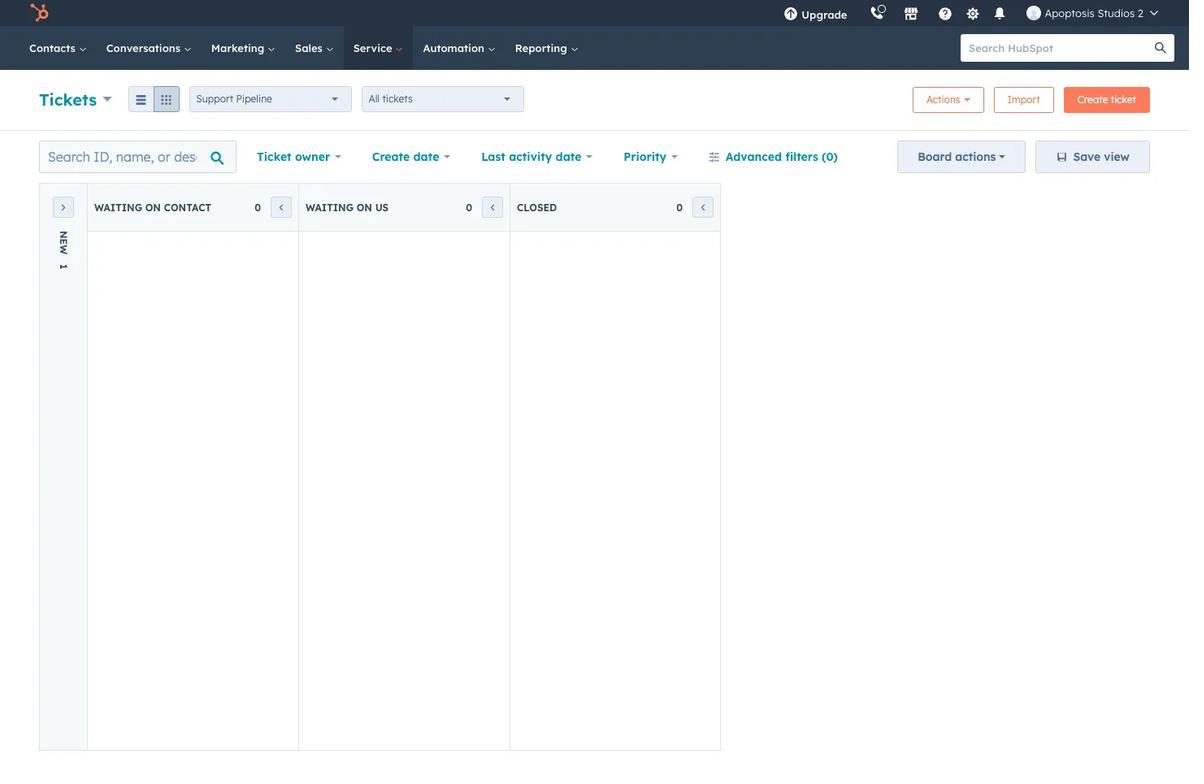 Task type: describe. For each thing, give the bounding box(es) containing it.
marketing link
[[202, 26, 286, 70]]

advanced filters (0)
[[726, 150, 838, 164]]

priority button
[[613, 141, 689, 173]]

help button
[[932, 0, 960, 26]]

contacts link
[[20, 26, 97, 70]]

hubspot image
[[29, 3, 49, 23]]

upgrade
[[802, 8, 848, 21]]

0 for us
[[466, 201, 473, 213]]

on for contact
[[145, 201, 161, 213]]

reporting link
[[506, 26, 588, 70]]

tickets button
[[39, 87, 112, 111]]

actions button
[[913, 87, 985, 113]]

last activity date button
[[471, 141, 604, 173]]

date inside last activity date popup button
[[556, 150, 582, 164]]

waiting for waiting on contact
[[94, 201, 142, 213]]

advanced
[[726, 150, 782, 164]]

settings image
[[966, 7, 981, 22]]

create date button
[[362, 141, 461, 173]]

all
[[369, 93, 380, 105]]

(0)
[[822, 150, 838, 164]]

pipeline
[[236, 93, 272, 105]]

import
[[1008, 94, 1041, 106]]

actions
[[927, 94, 961, 106]]

reporting
[[515, 41, 571, 54]]

board actions
[[918, 150, 997, 164]]

menu containing apoptosis studios 2
[[773, 0, 1170, 26]]

save view button
[[1036, 141, 1151, 173]]

all tickets button
[[362, 86, 524, 112]]

calling icon button
[[864, 2, 892, 24]]

service
[[354, 41, 396, 54]]

ticket
[[1112, 94, 1137, 106]]

advanced filters (0) button
[[698, 141, 849, 173]]

settings link
[[963, 4, 984, 22]]

waiting on us
[[306, 201, 389, 213]]

support pipeline
[[196, 93, 272, 105]]

last activity date
[[482, 150, 582, 164]]

notifications image
[[993, 7, 1008, 22]]

marketing
[[211, 41, 268, 54]]

create ticket
[[1078, 94, 1137, 106]]

3 0 from the left
[[677, 201, 683, 213]]

all tickets
[[369, 93, 413, 105]]

automation
[[423, 41, 488, 54]]

sales link
[[286, 26, 344, 70]]

notifications button
[[987, 0, 1015, 26]]

apoptosis
[[1045, 7, 1095, 20]]

support
[[196, 93, 234, 105]]

help image
[[939, 7, 954, 22]]

tickets banner
[[39, 82, 1151, 114]]

create for create ticket
[[1078, 94, 1109, 106]]

contact
[[164, 201, 212, 213]]

tickets
[[383, 93, 413, 105]]

marketplaces image
[[905, 7, 919, 22]]

Search HubSpot search field
[[961, 34, 1161, 62]]

owner
[[295, 150, 330, 164]]

service link
[[344, 26, 413, 70]]

create date
[[372, 150, 439, 164]]

actions
[[956, 150, 997, 164]]



Task type: locate. For each thing, give the bounding box(es) containing it.
studios
[[1098, 7, 1136, 20]]

search image
[[1156, 42, 1167, 54]]

us
[[375, 201, 389, 213]]

0 for contact
[[255, 201, 261, 213]]

1
[[57, 264, 70, 270]]

n e w
[[57, 231, 70, 255]]

0 horizontal spatial waiting
[[94, 201, 142, 213]]

create left ticket
[[1078, 94, 1109, 106]]

0
[[255, 201, 261, 213], [466, 201, 473, 213], [677, 201, 683, 213]]

0 vertical spatial create
[[1078, 94, 1109, 106]]

2
[[1138, 7, 1144, 20]]

date inside the 'create date' popup button
[[414, 150, 439, 164]]

contacts
[[29, 41, 79, 54]]

calling icon image
[[871, 7, 885, 21]]

2 date from the left
[[556, 150, 582, 164]]

1 horizontal spatial waiting
[[306, 201, 354, 213]]

1 horizontal spatial create
[[1078, 94, 1109, 106]]

tara schultz image
[[1028, 6, 1042, 20]]

0 horizontal spatial 0
[[255, 201, 261, 213]]

create
[[1078, 94, 1109, 106], [372, 150, 410, 164]]

menu item
[[859, 0, 862, 26]]

priority
[[624, 150, 667, 164]]

view
[[1105, 150, 1130, 164]]

1 0 from the left
[[255, 201, 261, 213]]

1 waiting from the left
[[94, 201, 142, 213]]

create inside popup button
[[372, 150, 410, 164]]

board
[[918, 150, 952, 164]]

1 horizontal spatial 0
[[466, 201, 473, 213]]

0 left closed
[[466, 201, 473, 213]]

conversations
[[106, 41, 184, 54]]

marketplaces button
[[895, 0, 929, 26]]

filters
[[786, 150, 819, 164]]

waiting
[[94, 201, 142, 213], [306, 201, 354, 213]]

date
[[414, 150, 439, 164], [556, 150, 582, 164]]

0 horizontal spatial on
[[145, 201, 161, 213]]

activity
[[509, 150, 552, 164]]

date right activity
[[556, 150, 582, 164]]

0 down priority popup button
[[677, 201, 683, 213]]

create for create date
[[372, 150, 410, 164]]

save view
[[1074, 150, 1130, 164]]

waiting down search id, name, or description search box
[[94, 201, 142, 213]]

waiting on contact
[[94, 201, 212, 213]]

upgrade image
[[784, 7, 799, 22]]

2 on from the left
[[357, 201, 372, 213]]

apoptosis studios 2 button
[[1018, 0, 1169, 26]]

board actions button
[[898, 141, 1027, 173]]

search button
[[1148, 34, 1175, 62]]

create up us
[[372, 150, 410, 164]]

1 on from the left
[[145, 201, 161, 213]]

group inside tickets banner
[[128, 86, 179, 112]]

1 horizontal spatial on
[[357, 201, 372, 213]]

Search ID, name, or description search field
[[39, 141, 237, 173]]

n
[[57, 231, 70, 239]]

2 0 from the left
[[466, 201, 473, 213]]

0 horizontal spatial create
[[372, 150, 410, 164]]

sales
[[295, 41, 326, 54]]

conversations link
[[97, 26, 202, 70]]

tickets
[[39, 89, 97, 109]]

1 date from the left
[[414, 150, 439, 164]]

1 horizontal spatial date
[[556, 150, 582, 164]]

1 vertical spatial create
[[372, 150, 410, 164]]

ticket owner button
[[246, 141, 352, 173]]

waiting for waiting on us
[[306, 201, 354, 213]]

w
[[57, 245, 70, 255]]

waiting left us
[[306, 201, 354, 213]]

0 down ticket
[[255, 201, 261, 213]]

0 horizontal spatial date
[[414, 150, 439, 164]]

2 waiting from the left
[[306, 201, 354, 213]]

last
[[482, 150, 506, 164]]

import button
[[994, 87, 1055, 113]]

ticket owner
[[257, 150, 330, 164]]

menu
[[773, 0, 1170, 26]]

closed
[[517, 201, 557, 213]]

ticket
[[257, 150, 292, 164]]

on
[[145, 201, 161, 213], [357, 201, 372, 213]]

on left contact
[[145, 201, 161, 213]]

on left us
[[357, 201, 372, 213]]

on for us
[[357, 201, 372, 213]]

date down all tickets popup button
[[414, 150, 439, 164]]

e
[[57, 239, 70, 245]]

save
[[1074, 150, 1101, 164]]

group
[[128, 86, 179, 112]]

hubspot link
[[20, 3, 61, 23]]

apoptosis studios 2
[[1045, 7, 1144, 20]]

create ticket button
[[1064, 87, 1151, 113]]

automation link
[[413, 26, 506, 70]]

2 horizontal spatial 0
[[677, 201, 683, 213]]

support pipeline button
[[189, 86, 352, 112]]

create inside button
[[1078, 94, 1109, 106]]



Task type: vqa. For each thing, say whether or not it's contained in the screenshot.
What you get notified about
no



